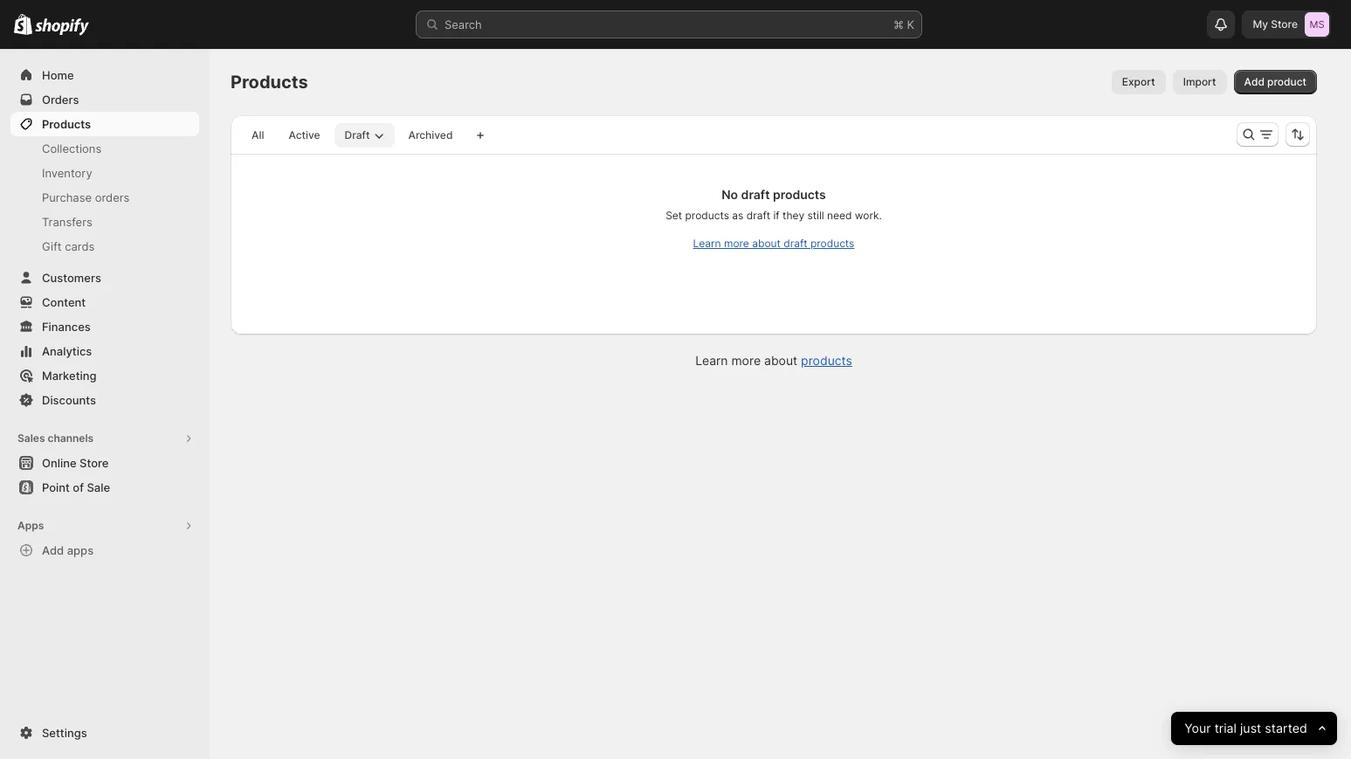 Task type: describe. For each thing, give the bounding box(es) containing it.
gift
[[42, 239, 62, 253]]

import button
[[1173, 70, 1227, 94]]

collections
[[42, 142, 102, 156]]

need
[[827, 209, 852, 222]]

about for draft
[[752, 237, 781, 250]]

product
[[1268, 75, 1307, 88]]

set products as draft if they still need work.
[[666, 209, 882, 222]]

sales channels
[[17, 432, 94, 445]]

0 vertical spatial draft
[[741, 187, 770, 202]]

all
[[252, 128, 264, 142]]

collections link
[[10, 136, 199, 161]]

your trial just started
[[1185, 720, 1308, 736]]

draft for about
[[784, 237, 808, 250]]

trial
[[1215, 720, 1237, 736]]

customers
[[42, 271, 101, 285]]

import
[[1184, 75, 1217, 88]]

inventory
[[42, 166, 92, 180]]

online store button
[[0, 451, 210, 475]]

products link
[[10, 112, 199, 136]]

apps
[[17, 519, 44, 532]]

home
[[42, 68, 74, 82]]

no
[[722, 187, 738, 202]]

analytics
[[42, 344, 92, 358]]

add for add apps
[[42, 543, 64, 557]]

orders
[[95, 190, 130, 204]]

started
[[1265, 720, 1308, 736]]

your trial just started button
[[1172, 712, 1338, 745]]

add product link
[[1234, 70, 1318, 94]]

archived link
[[398, 123, 463, 148]]

finances
[[42, 320, 91, 334]]

0 vertical spatial products
[[231, 72, 308, 93]]

more for learn more about products
[[732, 353, 761, 368]]

marketing link
[[10, 363, 199, 388]]

my store image
[[1305, 12, 1330, 37]]

home link
[[10, 63, 199, 87]]

learn for learn more about draft products
[[693, 237, 721, 250]]

online store
[[42, 456, 109, 470]]

my
[[1253, 17, 1269, 31]]

add apps
[[42, 543, 94, 557]]

learn more about draft products
[[693, 237, 855, 250]]

add apps button
[[10, 538, 199, 563]]

just
[[1241, 720, 1262, 736]]

⌘ k
[[894, 17, 915, 31]]

your
[[1185, 720, 1211, 736]]

shopify image
[[14, 14, 33, 35]]

products link
[[801, 353, 853, 368]]

purchase orders link
[[10, 185, 199, 210]]

they
[[783, 209, 805, 222]]

finances link
[[10, 315, 199, 339]]

of
[[73, 481, 84, 495]]

set
[[666, 209, 683, 222]]

k
[[907, 17, 915, 31]]

orders
[[42, 93, 79, 107]]

transfers link
[[10, 210, 199, 234]]

sale
[[87, 481, 110, 495]]

draft
[[345, 128, 370, 142]]

sales
[[17, 432, 45, 445]]



Task type: vqa. For each thing, say whether or not it's contained in the screenshot.
the Transfers at the left of the page
yes



Task type: locate. For each thing, give the bounding box(es) containing it.
0 vertical spatial store
[[1271, 17, 1298, 31]]

learn for learn more about products
[[696, 353, 728, 368]]

more
[[724, 237, 749, 250], [732, 353, 761, 368]]

work.
[[855, 209, 882, 222]]

as
[[732, 209, 744, 222]]

1 vertical spatial add
[[42, 543, 64, 557]]

customers link
[[10, 266, 199, 290]]

apps
[[67, 543, 94, 557]]

1 vertical spatial learn
[[696, 353, 728, 368]]

tab list
[[238, 122, 467, 148]]

purchase orders
[[42, 190, 130, 204]]

orders link
[[10, 87, 199, 112]]

about down set products as draft if they still need work.
[[752, 237, 781, 250]]

sales channels button
[[10, 426, 199, 451]]

more for learn more about draft products
[[724, 237, 749, 250]]

store for my store
[[1271, 17, 1298, 31]]

add for add product
[[1245, 75, 1265, 88]]

1 vertical spatial more
[[732, 353, 761, 368]]

gift cards
[[42, 239, 95, 253]]

export
[[1122, 75, 1156, 88]]

store up sale
[[80, 456, 109, 470]]

add product
[[1245, 75, 1307, 88]]

settings link
[[10, 721, 199, 745]]

still
[[808, 209, 824, 222]]

add left the apps at the bottom of the page
[[42, 543, 64, 557]]

0 horizontal spatial add
[[42, 543, 64, 557]]

add
[[1245, 75, 1265, 88], [42, 543, 64, 557]]

1 horizontal spatial store
[[1271, 17, 1298, 31]]

transfers
[[42, 215, 92, 229]]

1 vertical spatial products
[[42, 117, 91, 131]]

1 vertical spatial draft
[[747, 209, 771, 222]]

point of sale
[[42, 481, 110, 495]]

products
[[231, 72, 308, 93], [42, 117, 91, 131]]

1 vertical spatial store
[[80, 456, 109, 470]]

add inside add product link
[[1245, 75, 1265, 88]]

purchase
[[42, 190, 92, 204]]

cards
[[65, 239, 95, 253]]

active
[[289, 128, 320, 142]]

0 vertical spatial more
[[724, 237, 749, 250]]

no draft products
[[722, 187, 826, 202]]

all link
[[241, 123, 275, 148]]

marketing
[[42, 369, 97, 383]]

0 horizontal spatial store
[[80, 456, 109, 470]]

0 vertical spatial about
[[752, 237, 781, 250]]

draft down they
[[784, 237, 808, 250]]

learn more about draft products link
[[693, 237, 855, 250]]

more left products link
[[732, 353, 761, 368]]

1 vertical spatial about
[[765, 353, 798, 368]]

online store link
[[10, 451, 199, 475]]

point of sale link
[[10, 475, 199, 500]]

about left products link
[[765, 353, 798, 368]]

1 horizontal spatial products
[[231, 72, 308, 93]]

channels
[[48, 432, 94, 445]]

point of sale button
[[0, 475, 210, 500]]

content link
[[10, 290, 199, 315]]

my store
[[1253, 17, 1298, 31]]

discounts
[[42, 393, 96, 407]]

store right my
[[1271, 17, 1298, 31]]

learn more about products
[[696, 353, 853, 368]]

search
[[445, 17, 482, 31]]

store inside button
[[80, 456, 109, 470]]

1 horizontal spatial add
[[1245, 75, 1265, 88]]

⌘
[[894, 17, 904, 31]]

draft right no
[[741, 187, 770, 202]]

discounts link
[[10, 388, 199, 412]]

2 vertical spatial draft
[[784, 237, 808, 250]]

inventory link
[[10, 161, 199, 185]]

settings
[[42, 726, 87, 740]]

more down 'as'
[[724, 237, 749, 250]]

store for online store
[[80, 456, 109, 470]]

point
[[42, 481, 70, 495]]

about
[[752, 237, 781, 250], [765, 353, 798, 368]]

draft for as
[[747, 209, 771, 222]]

apps button
[[10, 514, 199, 538]]

analytics link
[[10, 339, 199, 363]]

tab list containing all
[[238, 122, 467, 148]]

0 horizontal spatial products
[[42, 117, 91, 131]]

export button
[[1112, 70, 1166, 94]]

active link
[[278, 123, 331, 148]]

draft
[[741, 187, 770, 202], [747, 209, 771, 222], [784, 237, 808, 250]]

0 vertical spatial add
[[1245, 75, 1265, 88]]

add inside add apps "button"
[[42, 543, 64, 557]]

content
[[42, 295, 86, 309]]

draft left if
[[747, 209, 771, 222]]

shopify image
[[35, 18, 89, 36]]

products up collections
[[42, 117, 91, 131]]

if
[[774, 209, 780, 222]]

products up the all
[[231, 72, 308, 93]]

about for products
[[765, 353, 798, 368]]

learn
[[693, 237, 721, 250], [696, 353, 728, 368]]

store
[[1271, 17, 1298, 31], [80, 456, 109, 470]]

online
[[42, 456, 77, 470]]

gift cards link
[[10, 234, 199, 259]]

draft button
[[334, 123, 394, 148]]

products
[[773, 187, 826, 202], [685, 209, 729, 222], [811, 237, 855, 250], [801, 353, 853, 368]]

add left product
[[1245, 75, 1265, 88]]

archived
[[408, 128, 453, 142]]

0 vertical spatial learn
[[693, 237, 721, 250]]



